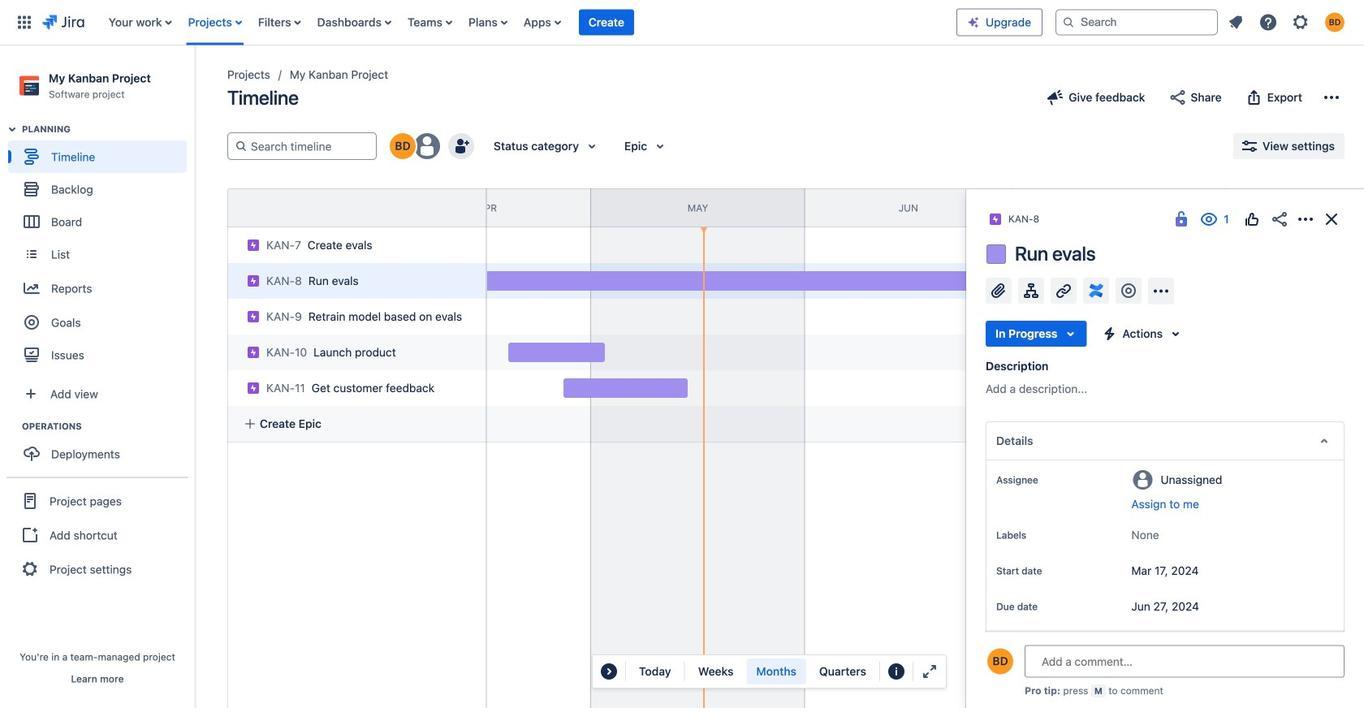 Task type: locate. For each thing, give the bounding box(es) containing it.
timeline grid
[[170, 188, 1364, 708]]

0 vertical spatial epic image
[[247, 274, 260, 287]]

2 epic image from the top
[[247, 346, 260, 359]]

heading for 'planning' image
[[22, 123, 194, 136]]

jira image
[[42, 13, 84, 32], [42, 13, 84, 32]]

epic image
[[247, 274, 260, 287], [247, 346, 260, 359]]

banner
[[0, 0, 1364, 45]]

1 vertical spatial epic image
[[247, 310, 260, 323]]

details element
[[986, 421, 1345, 460]]

planning image
[[2, 120, 22, 139]]

group for operations icon
[[8, 420, 194, 475]]

2 vertical spatial group
[[6, 477, 188, 592]]

0 vertical spatial group
[[8, 123, 194, 376]]

list item
[[579, 0, 634, 45]]

column header
[[170, 189, 384, 227], [1012, 189, 1226, 227]]

close image
[[1322, 210, 1342, 229]]

add a child issue image
[[1022, 281, 1041, 300]]

sidebar element
[[0, 45, 195, 708]]

row header inside timeline grid
[[227, 188, 487, 227]]

3 epic image from the top
[[247, 382, 260, 395]]

group
[[8, 123, 194, 376], [8, 420, 194, 475], [6, 477, 188, 592]]

enter full screen image
[[920, 662, 940, 681]]

0 vertical spatial heading
[[22, 123, 194, 136]]

epic image
[[247, 239, 260, 252], [247, 310, 260, 323], [247, 382, 260, 395]]

list
[[100, 0, 957, 45], [1221, 8, 1355, 37]]

cell
[[221, 258, 489, 299], [221, 294, 489, 335], [221, 330, 489, 370], [221, 365, 489, 406]]

epic image for 3rd "cell" from the bottom of the timeline grid
[[247, 310, 260, 323]]

2 vertical spatial epic image
[[247, 382, 260, 395]]

heading
[[22, 123, 194, 136], [22, 420, 194, 433]]

2 column header from the left
[[1012, 189, 1226, 227]]

1 heading from the top
[[22, 123, 194, 136]]

1 epic image from the top
[[247, 274, 260, 287]]

row header
[[227, 188, 487, 227]]

0 vertical spatial epic image
[[247, 239, 260, 252]]

2 heading from the top
[[22, 420, 194, 433]]

1 column header from the left
[[170, 189, 384, 227]]

export icon image
[[1245, 88, 1264, 107]]

2 epic image from the top
[[247, 310, 260, 323]]

legend image
[[887, 662, 906, 681]]

add people image
[[452, 136, 471, 156]]

Search field
[[1056, 9, 1218, 35]]

1 vertical spatial group
[[8, 420, 194, 475]]

sidebar navigation image
[[177, 65, 213, 97]]

1 vertical spatial heading
[[22, 420, 194, 433]]

appswitcher icon image
[[15, 13, 34, 32]]

2 cell from the top
[[221, 294, 489, 335]]

1 horizontal spatial column header
[[1012, 189, 1226, 227]]

None search field
[[1056, 9, 1218, 35]]

0 horizontal spatial column header
[[170, 189, 384, 227]]

1 vertical spatial epic image
[[247, 346, 260, 359]]



Task type: vqa. For each thing, say whether or not it's contained in the screenshot.
In Progress 'element''s create issue ICON
no



Task type: describe. For each thing, give the bounding box(es) containing it.
1 horizontal spatial list
[[1221, 8, 1355, 37]]

epic image for fourth "cell"
[[247, 382, 260, 395]]

operations image
[[2, 417, 22, 436]]

0 horizontal spatial list
[[100, 0, 957, 45]]

1 cell from the top
[[221, 258, 489, 299]]

link goals image
[[1119, 281, 1139, 300]]

primary element
[[10, 0, 957, 45]]

heading for operations icon
[[22, 420, 194, 433]]

help image
[[1259, 13, 1278, 32]]

1 epic image from the top
[[247, 239, 260, 252]]

goal image
[[24, 315, 39, 330]]

group for 'planning' image
[[8, 123, 194, 376]]

epic image for 3rd "cell"
[[247, 346, 260, 359]]

Search timeline text field
[[248, 133, 370, 159]]

attach image
[[989, 281, 1009, 300]]

timeline view to show as group
[[688, 659, 876, 685]]

Add a comment… field
[[1025, 645, 1345, 678]]

notifications image
[[1226, 13, 1246, 32]]

3 cell from the top
[[221, 330, 489, 370]]

4 cell from the top
[[221, 365, 489, 406]]

epic image for 4th "cell" from the bottom of the timeline grid
[[247, 274, 260, 287]]

settings image
[[1291, 13, 1311, 32]]

your profile and settings image
[[1325, 13, 1345, 32]]

search image
[[1062, 16, 1075, 29]]



